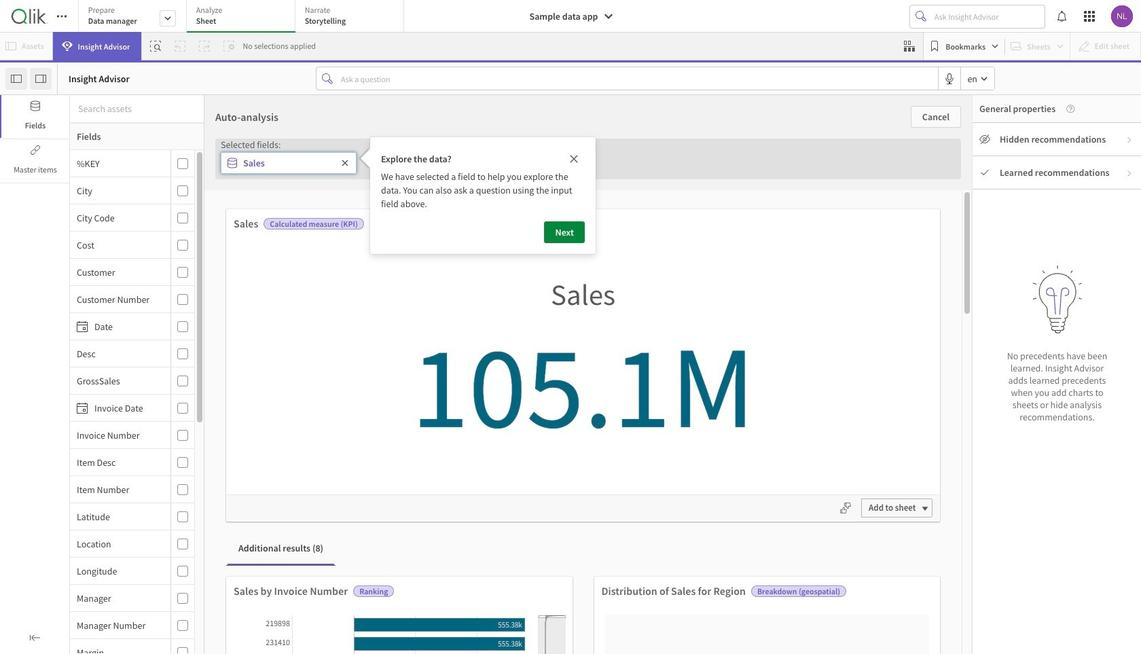 Task type: vqa. For each thing, say whether or not it's contained in the screenshot.
Learn How To Analyze Data image
no



Task type: describe. For each thing, give the bounding box(es) containing it.
date menu item
[[70, 313, 194, 340]]

margin menu item
[[70, 639, 194, 654]]

location menu item
[[70, 531, 194, 558]]

city menu item
[[70, 177, 194, 204]]

manager number menu item
[[70, 612, 194, 639]]

manager menu item
[[70, 585, 194, 612]]

latitude menu item
[[70, 503, 194, 531]]

results tabs tab list
[[228, 533, 334, 565]]

invoice date menu item
[[70, 395, 194, 422]]

edit image
[[712, 420, 728, 432]]

longitude menu item
[[70, 558, 194, 585]]

Ask a question text field
[[338, 68, 938, 89]]

Search assets text field
[[70, 96, 204, 121]]

Ask Insight Advisor text field
[[932, 5, 1045, 27]]

grosssales menu item
[[70, 368, 194, 395]]

cost menu item
[[70, 232, 194, 259]]



Task type: locate. For each thing, give the bounding box(es) containing it.
city code menu item
[[70, 204, 194, 232]]

%key menu item
[[70, 150, 194, 177]]

hide assets image
[[11, 73, 22, 84]]

menu
[[70, 150, 204, 654]]

medium image
[[980, 167, 990, 178]]

view disabled image
[[980, 134, 990, 145]]

invoice number menu item
[[70, 422, 194, 449]]

item number menu item
[[70, 476, 194, 503]]

application
[[0, 0, 1141, 654]]

hide properties image
[[35, 73, 46, 84]]

customer menu item
[[70, 259, 194, 286]]

customer number menu item
[[70, 286, 194, 313]]

desc menu item
[[70, 340, 194, 368]]

selections tool image
[[904, 41, 915, 52]]

item desc menu item
[[70, 449, 194, 476]]

tab list
[[78, 0, 409, 34]]

help image
[[1056, 105, 1075, 113]]

deselect field image
[[341, 159, 349, 167]]



